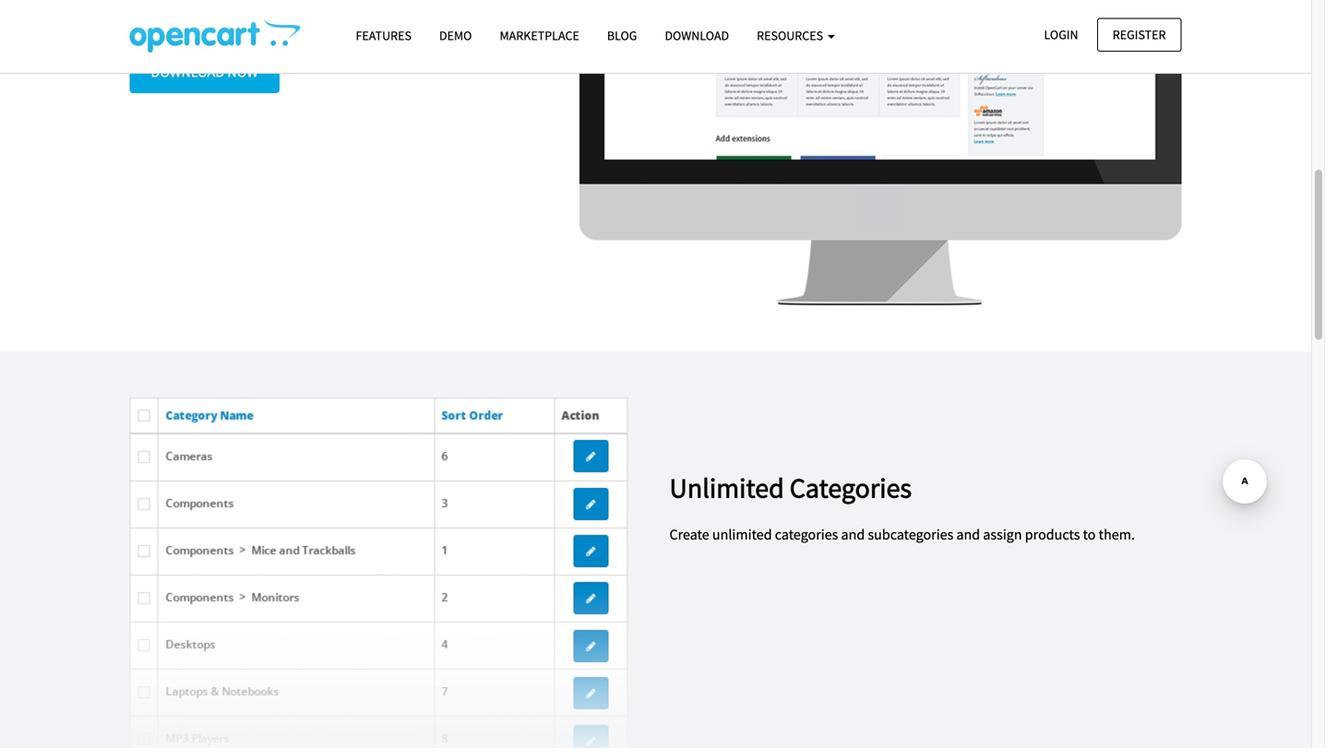 Task type: describe. For each thing, give the bounding box(es) containing it.
download now link
[[130, 51, 279, 93]]

unlimited
[[712, 526, 772, 544]]

subcategories
[[868, 526, 954, 544]]

unlimited categories image
[[130, 398, 628, 749]]

login
[[1044, 26, 1079, 43]]

unlimited
[[670, 471, 784, 505]]

login link
[[1029, 18, 1094, 52]]

features link
[[342, 19, 425, 52]]

1 and from the left
[[841, 526, 865, 544]]

features
[[356, 27, 412, 44]]

free to download and use image
[[580, 0, 1182, 305]]

them.
[[1099, 526, 1135, 544]]

marketplace
[[500, 27, 579, 44]]

download for download now
[[151, 63, 224, 81]]

create unlimited categories and subcategories and assign products to them.
[[670, 526, 1135, 544]]

categories
[[775, 526, 838, 544]]

categories
[[790, 471, 912, 505]]



Task type: vqa. For each thing, say whether or not it's contained in the screenshot.
products
yes



Task type: locate. For each thing, give the bounding box(es) containing it.
download
[[665, 27, 729, 44], [151, 63, 224, 81]]

demo link
[[425, 19, 486, 52]]

download now
[[151, 63, 258, 81]]

download right blog
[[665, 27, 729, 44]]

2 and from the left
[[957, 526, 980, 544]]

opencart - features image
[[130, 19, 300, 53]]

0 vertical spatial download
[[665, 27, 729, 44]]

unlimited categories
[[670, 471, 912, 505]]

demo
[[439, 27, 472, 44]]

register
[[1113, 26, 1166, 43]]

and left assign
[[957, 526, 980, 544]]

1 horizontal spatial download
[[665, 27, 729, 44]]

download link
[[651, 19, 743, 52]]

resources
[[757, 27, 826, 44]]

blog link
[[593, 19, 651, 52]]

download inside download now link
[[151, 63, 224, 81]]

1 vertical spatial download
[[151, 63, 224, 81]]

1 horizontal spatial and
[[957, 526, 980, 544]]

products
[[1025, 526, 1080, 544]]

download down opencart - features image on the top
[[151, 63, 224, 81]]

create
[[670, 526, 709, 544]]

0 horizontal spatial download
[[151, 63, 224, 81]]

assign
[[983, 526, 1022, 544]]

to
[[1083, 526, 1096, 544]]

download for download
[[665, 27, 729, 44]]

register link
[[1097, 18, 1182, 52]]

download inside download link
[[665, 27, 729, 44]]

and right categories
[[841, 526, 865, 544]]

marketplace link
[[486, 19, 593, 52]]

and
[[841, 526, 865, 544], [957, 526, 980, 544]]

0 horizontal spatial and
[[841, 526, 865, 544]]

resources link
[[743, 19, 849, 52]]

now
[[227, 63, 258, 81]]

blog
[[607, 27, 637, 44]]



